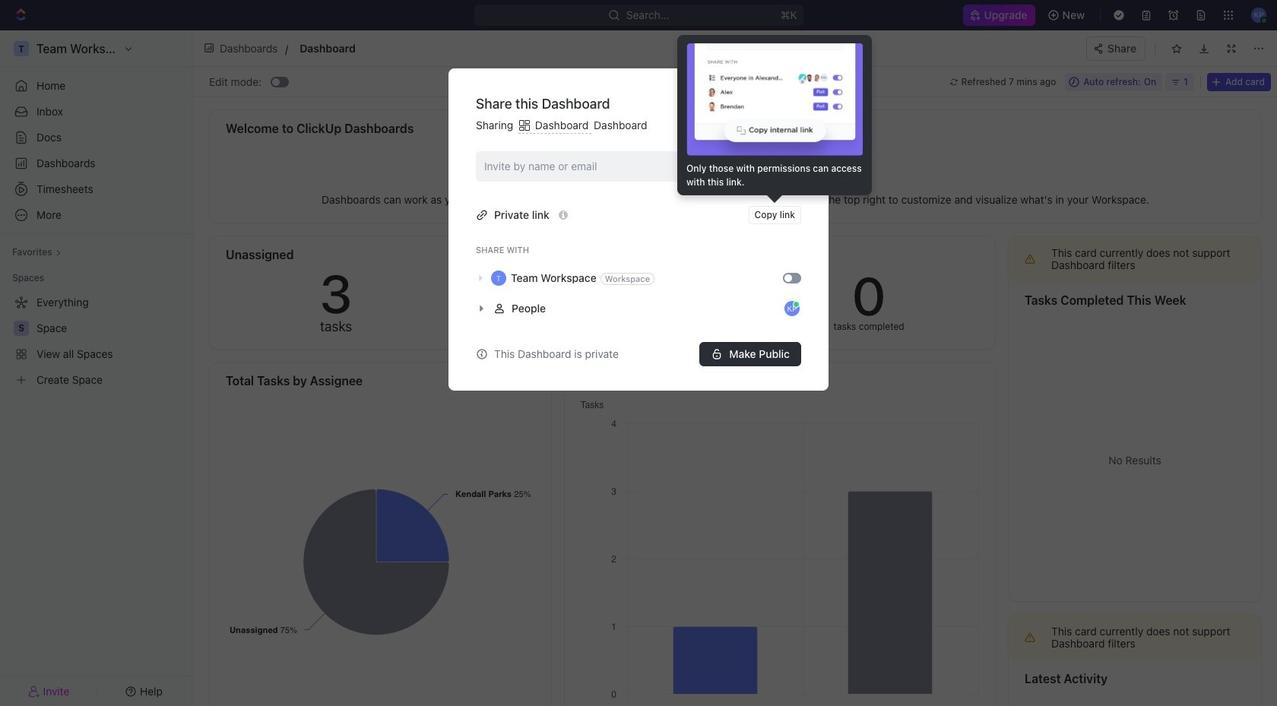 Task type: vqa. For each thing, say whether or not it's contained in the screenshot.
leftmost Add Task
no



Task type: locate. For each thing, give the bounding box(es) containing it.
tree
[[6, 290, 187, 392]]

invite user image
[[28, 685, 40, 698]]

sidebar navigation
[[0, 30, 194, 706]]

Invite by name or email text field
[[484, 155, 745, 178]]

None text field
[[300, 39, 631, 58]]

tree inside sidebar navigation
[[6, 290, 187, 392]]



